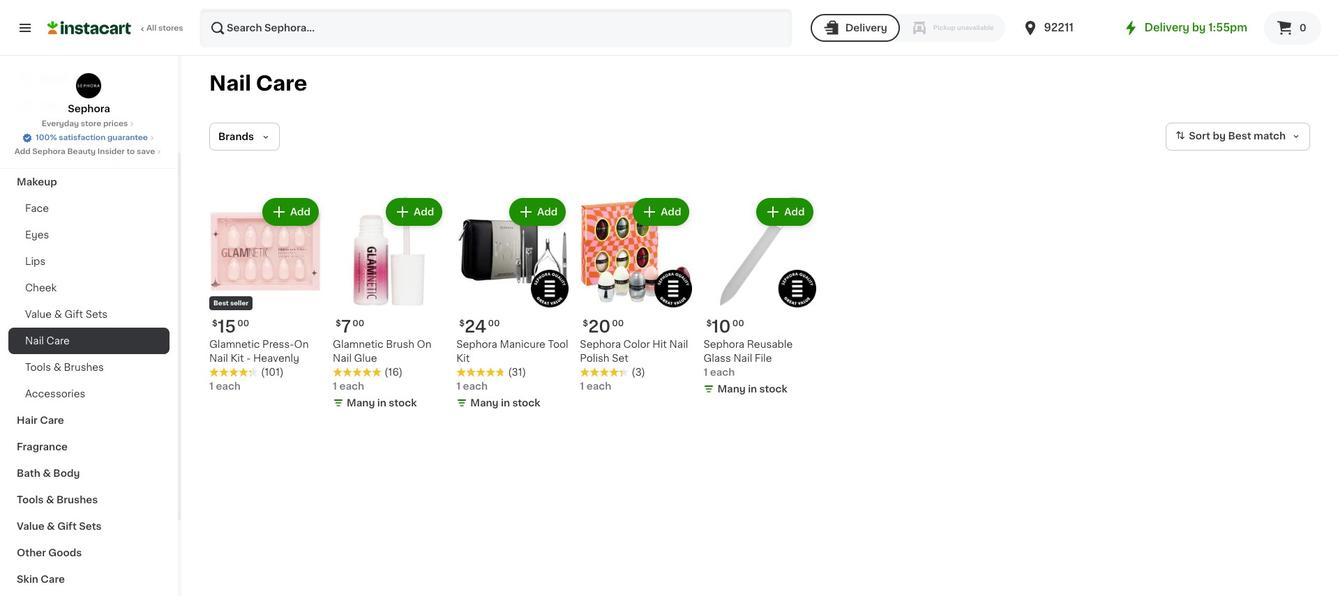 Task type: describe. For each thing, give the bounding box(es) containing it.
hair care link
[[8, 408, 170, 434]]

1:55pm
[[1209, 22, 1248, 33]]

Best match Sort by field
[[1166, 123, 1311, 151]]

1 vertical spatial nail care
[[25, 336, 70, 346]]

satisfaction
[[59, 134, 106, 142]]

match
[[1254, 131, 1286, 141]]

insider
[[98, 148, 125, 156]]

seller
[[230, 300, 249, 306]]

delivery by 1:55pm link
[[1123, 20, 1248, 36]]

glamnetic brush on nail glue
[[333, 340, 432, 364]]

sephora for sephora reusable glass nail file 1 each
[[704, 340, 745, 350]]

buy it again link
[[8, 64, 170, 92]]

nail care link
[[8, 328, 170, 355]]

add inside add sephora beauty insider to save link
[[14, 148, 30, 156]]

holiday
[[17, 151, 56, 161]]

kit inside 'sephora manicure tool kit'
[[457, 354, 470, 364]]

1 for 20
[[580, 382, 584, 392]]

nail for sephora color hit nail polish set
[[670, 340, 688, 350]]

product group containing 20
[[580, 195, 693, 394]]

1 inside sephora reusable glass nail file 1 each
[[704, 368, 708, 378]]

0 button
[[1265, 11, 1322, 45]]

1 vertical spatial value
[[17, 522, 44, 532]]

reusable
[[747, 340, 793, 350]]

shop link
[[8, 36, 170, 64]]

0 vertical spatial tools & brushes
[[25, 363, 104, 373]]

best seller
[[214, 300, 249, 306]]

sephora logo image
[[76, 73, 102, 99]]

glamnetic for 15
[[209, 340, 260, 350]]

gift for 1st the value & gift sets link from the top of the page
[[65, 310, 83, 320]]

2 tools & brushes link from the top
[[8, 487, 170, 514]]

add button for 7
[[387, 200, 441, 225]]

product group containing 7
[[333, 195, 445, 413]]

15
[[218, 319, 236, 335]]

sephora link
[[68, 73, 110, 116]]

holiday party ready beauty link
[[8, 142, 170, 169]]

hit
[[653, 340, 667, 350]]

brands button
[[209, 123, 280, 151]]

delivery by 1:55pm
[[1145, 22, 1248, 33]]

gift for second the value & gift sets link
[[57, 522, 77, 532]]

(31)
[[508, 368, 526, 378]]

2 horizontal spatial in
[[748, 385, 757, 394]]

0 horizontal spatial beauty
[[67, 148, 96, 156]]

nail up brands in the top left of the page
[[209, 73, 251, 94]]

eyes
[[25, 230, 49, 240]]

add button for 24
[[511, 200, 565, 225]]

$ for 15
[[212, 320, 218, 328]]

0 vertical spatial tools
[[25, 363, 51, 373]]

2 horizontal spatial many in stock
[[718, 385, 788, 394]]

heavenly
[[253, 354, 299, 364]]

many in stock for 7
[[347, 399, 417, 408]]

nail down the cheek
[[25, 336, 44, 346]]

other goods
[[17, 549, 82, 558]]

24
[[465, 319, 487, 335]]

& up the other goods
[[47, 522, 55, 532]]

product group containing 24
[[457, 195, 569, 413]]

lips link
[[8, 248, 170, 275]]

$ 20 00
[[583, 319, 624, 335]]

stock for 24
[[513, 399, 541, 408]]

delivery button
[[811, 14, 900, 42]]

all stores
[[147, 24, 183, 32]]

1 vertical spatial tools
[[17, 496, 44, 505]]

1 for 24
[[457, 382, 461, 392]]

100% satisfaction guarantee
[[36, 134, 148, 142]]

care for hair care link
[[40, 416, 64, 426]]

everyday store prices
[[42, 120, 128, 128]]

lists link
[[8, 92, 170, 120]]

1 value & gift sets link from the top
[[8, 302, 170, 328]]

(3)
[[632, 368, 646, 378]]

00 for 7
[[353, 320, 364, 328]]

many for 24
[[471, 399, 499, 408]]

sephora for sephora color hit nail polish set
[[580, 340, 621, 350]]

care for 'nail care' link
[[46, 336, 70, 346]]

polish
[[580, 354, 610, 364]]

face
[[25, 204, 49, 214]]

lips
[[25, 257, 46, 267]]

add for 7
[[414, 207, 434, 217]]

hair
[[17, 416, 38, 426]]

$ 24 00
[[459, 319, 500, 335]]

add button for 15
[[264, 200, 318, 225]]

on for 15
[[294, 340, 309, 350]]

92211
[[1045, 22, 1074, 33]]

fragrance link
[[8, 434, 170, 461]]

brush
[[386, 340, 415, 350]]

$ for 20
[[583, 320, 589, 328]]

nail for glamnetic press-on nail kit - heavenly
[[209, 354, 228, 364]]

1 each for 24
[[457, 382, 488, 392]]

& right the bath
[[43, 469, 51, 479]]

00 for 15
[[237, 320, 249, 328]]

best match
[[1229, 131, 1286, 141]]

add button for 10
[[758, 200, 812, 225]]

glass
[[704, 354, 731, 364]]

100%
[[36, 134, 57, 142]]

0 vertical spatial value
[[25, 310, 52, 320]]

& down the cheek
[[54, 310, 62, 320]]

skin
[[17, 575, 38, 585]]

& down the bath & body
[[46, 496, 54, 505]]

prices
[[103, 120, 128, 128]]

product group containing 10
[[704, 195, 816, 399]]

0 vertical spatial brushes
[[64, 363, 104, 373]]

2 horizontal spatial stock
[[760, 385, 788, 394]]

1 each for 15
[[209, 382, 241, 392]]

$ 10 00
[[707, 319, 744, 335]]

(101)
[[261, 368, 284, 378]]

holiday party ready beauty
[[17, 151, 159, 161]]

skin care
[[17, 575, 65, 585]]

makeup link
[[8, 169, 170, 195]]

1 for 15
[[209, 382, 214, 392]]

everyday store prices link
[[42, 119, 136, 130]]

glue
[[354, 354, 377, 364]]

100% satisfaction guarantee button
[[22, 130, 156, 144]]

guarantee
[[107, 134, 148, 142]]

sephora for sephora
[[68, 104, 110, 114]]

add sephora beauty insider to save
[[14, 148, 155, 156]]

cheek link
[[8, 275, 170, 302]]

delivery for delivery by 1:55pm
[[1145, 22, 1190, 33]]

(16)
[[385, 368, 403, 378]]

1 each for 7
[[333, 382, 364, 392]]

each inside sephora reusable glass nail file 1 each
[[710, 368, 735, 378]]

color
[[624, 340, 650, 350]]

cheek
[[25, 283, 57, 293]]

service type group
[[811, 14, 1005, 42]]

$ for 7
[[336, 320, 341, 328]]

body
[[53, 469, 80, 479]]

stores
[[158, 24, 183, 32]]



Task type: vqa. For each thing, say whether or not it's contained in the screenshot.
the topmost need
no



Task type: locate. For each thing, give the bounding box(es) containing it.
add for 24
[[537, 207, 558, 217]]

0 vertical spatial nail care
[[209, 73, 307, 94]]

2 product group from the left
[[333, 195, 445, 413]]

1 down "polish" at the bottom of page
[[580, 382, 584, 392]]

care
[[256, 73, 307, 94], [46, 336, 70, 346], [40, 416, 64, 426], [41, 575, 65, 585]]

1 horizontal spatial on
[[417, 340, 432, 350]]

1 horizontal spatial many
[[471, 399, 499, 408]]

stock for 7
[[389, 399, 417, 408]]

1 horizontal spatial stock
[[513, 399, 541, 408]]

delivery
[[1145, 22, 1190, 33], [846, 23, 888, 33]]

product group
[[209, 195, 322, 394], [333, 195, 445, 413], [457, 195, 569, 413], [580, 195, 693, 394], [704, 195, 816, 399]]

5 00 from the left
[[733, 320, 744, 328]]

None search field
[[200, 8, 793, 47]]

0 vertical spatial by
[[1193, 22, 1206, 33]]

brushes up accessories link on the bottom of the page
[[64, 363, 104, 373]]

1 1 each from the left
[[209, 382, 241, 392]]

sephora down 24
[[457, 340, 498, 350]]

best
[[1229, 131, 1252, 141], [214, 300, 229, 306]]

nail inside glamnetic press-on nail kit - heavenly
[[209, 354, 228, 364]]

shop
[[39, 45, 65, 55]]

save
[[137, 148, 155, 156]]

glamnetic down $ 15 00
[[209, 340, 260, 350]]

other goods link
[[8, 540, 170, 567]]

each for 15
[[216, 382, 241, 392]]

face link
[[8, 195, 170, 222]]

in down (31)
[[501, 399, 510, 408]]

$ down best seller
[[212, 320, 218, 328]]

0 horizontal spatial many in stock
[[347, 399, 417, 408]]

3 $ from the left
[[459, 320, 465, 328]]

sets
[[86, 310, 108, 320], [79, 522, 102, 532]]

tools & brushes up accessories
[[25, 363, 104, 373]]

nail left file
[[734, 354, 753, 364]]

glamnetic up 'glue' on the bottom left of page
[[333, 340, 384, 350]]

1 each down glamnetic press-on nail kit - heavenly
[[209, 382, 241, 392]]

glamnetic inside glamnetic brush on nail glue
[[333, 340, 384, 350]]

hair care
[[17, 416, 64, 426]]

makeup
[[17, 177, 57, 187]]

other
[[17, 549, 46, 558]]

each down 'glue' on the bottom left of page
[[340, 382, 364, 392]]

by right sort
[[1213, 131, 1226, 141]]

$ for 10
[[707, 320, 712, 328]]

in for 24
[[501, 399, 510, 408]]

value & gift sets link down lips link
[[8, 302, 170, 328]]

1 each down 'glue' on the bottom left of page
[[333, 382, 364, 392]]

Search field
[[201, 10, 791, 46]]

value & gift sets link
[[8, 302, 170, 328], [8, 514, 170, 540]]

1 vertical spatial best
[[214, 300, 229, 306]]

value & gift sets link up the goods
[[8, 514, 170, 540]]

value & gift sets up the goods
[[17, 522, 102, 532]]

92211 button
[[1022, 8, 1106, 47]]

delivery inside delivery button
[[846, 23, 888, 33]]

add for 10
[[785, 207, 805, 217]]

care right hair
[[40, 416, 64, 426]]

stock
[[760, 385, 788, 394], [389, 399, 417, 408], [513, 399, 541, 408]]

0 horizontal spatial stock
[[389, 399, 417, 408]]

1 down $ 24 00 at the bottom of the page
[[457, 382, 461, 392]]

nail inside sephora color hit nail polish set
[[670, 340, 688, 350]]

1
[[704, 368, 708, 378], [209, 382, 214, 392], [333, 382, 337, 392], [457, 382, 461, 392], [580, 382, 584, 392]]

0 vertical spatial gift
[[65, 310, 83, 320]]

3 product group from the left
[[457, 195, 569, 413]]

00
[[237, 320, 249, 328], [353, 320, 364, 328], [488, 320, 500, 328], [612, 320, 624, 328], [733, 320, 744, 328]]

stock down (31)
[[513, 399, 541, 408]]

1 horizontal spatial kit
[[457, 354, 470, 364]]

care up "brands" dropdown button
[[256, 73, 307, 94]]

nail right hit
[[670, 340, 688, 350]]

1 vertical spatial tools & brushes
[[17, 496, 98, 505]]

nail inside glamnetic brush on nail glue
[[333, 354, 352, 364]]

nail care down the cheek
[[25, 336, 70, 346]]

many down glass
[[718, 385, 746, 394]]

$ inside $ 15 00
[[212, 320, 218, 328]]

many down 'sephora manicure tool kit'
[[471, 399, 499, 408]]

bath
[[17, 469, 40, 479]]

many for 7
[[347, 399, 375, 408]]

best inside field
[[1229, 131, 1252, 141]]

value up other
[[17, 522, 44, 532]]

delivery inside delivery by 1:55pm link
[[1145, 22, 1190, 33]]

sephora inside 'sephora manicure tool kit'
[[457, 340, 498, 350]]

4 add button from the left
[[635, 200, 688, 225]]

1 $ from the left
[[212, 320, 218, 328]]

2 horizontal spatial many
[[718, 385, 746, 394]]

sephora inside sephora color hit nail polish set
[[580, 340, 621, 350]]

2 1 each from the left
[[333, 382, 364, 392]]

4 00 from the left
[[612, 320, 624, 328]]

00 inside $ 15 00
[[237, 320, 249, 328]]

each
[[710, 368, 735, 378], [216, 382, 241, 392], [340, 382, 364, 392], [463, 382, 488, 392], [587, 382, 612, 392]]

in
[[748, 385, 757, 394], [377, 399, 387, 408], [501, 399, 510, 408]]

$ inside $ 24 00
[[459, 320, 465, 328]]

add sephora beauty insider to save link
[[14, 147, 164, 158]]

1 tools & brushes link from the top
[[8, 355, 170, 381]]

sort
[[1190, 131, 1211, 141]]

0 horizontal spatial best
[[214, 300, 229, 306]]

kit
[[231, 354, 244, 364], [457, 354, 470, 364]]

each down "polish" at the bottom of page
[[587, 382, 612, 392]]

many in stock down sephora reusable glass nail file 1 each
[[718, 385, 788, 394]]

sephora inside sephora reusable glass nail file 1 each
[[704, 340, 745, 350]]

$ up "polish" at the bottom of page
[[583, 320, 589, 328]]

party
[[58, 151, 85, 161]]

care up accessories
[[46, 336, 70, 346]]

many down 'glue' on the bottom left of page
[[347, 399, 375, 408]]

again
[[71, 73, 98, 83]]

★★★★★
[[209, 368, 258, 378], [209, 368, 258, 378], [333, 368, 382, 378], [333, 368, 382, 378], [457, 368, 505, 378], [457, 368, 505, 378], [580, 368, 629, 378], [580, 368, 629, 378]]

sort by
[[1190, 131, 1226, 141]]

1 for 7
[[333, 382, 337, 392]]

00 right 10
[[733, 320, 744, 328]]

00 for 10
[[733, 320, 744, 328]]

$ up glamnetic brush on nail glue on the left bottom
[[336, 320, 341, 328]]

eyes link
[[8, 222, 170, 248]]

glamnetic for 7
[[333, 340, 384, 350]]

1 vertical spatial by
[[1213, 131, 1226, 141]]

brushes down body
[[57, 496, 98, 505]]

1 product group from the left
[[209, 195, 322, 394]]

on inside glamnetic press-on nail kit - heavenly
[[294, 340, 309, 350]]

sephora up store at top left
[[68, 104, 110, 114]]

best left match
[[1229, 131, 1252, 141]]

1 each for 20
[[580, 382, 612, 392]]

many in stock down (16)
[[347, 399, 417, 408]]

add button
[[264, 200, 318, 225], [387, 200, 441, 225], [511, 200, 565, 225], [635, 200, 688, 225], [758, 200, 812, 225]]

1 horizontal spatial glamnetic
[[333, 340, 384, 350]]

accessories link
[[8, 381, 170, 408]]

3 1 each from the left
[[457, 382, 488, 392]]

on for 7
[[417, 340, 432, 350]]

nail
[[209, 73, 251, 94], [25, 336, 44, 346], [670, 340, 688, 350], [209, 354, 228, 364], [333, 354, 352, 364], [734, 354, 753, 364]]

0 horizontal spatial by
[[1193, 22, 1206, 33]]

4 product group from the left
[[580, 195, 693, 394]]

3 00 from the left
[[488, 320, 500, 328]]

00 inside $ 7 00
[[353, 320, 364, 328]]

accessories
[[25, 389, 85, 399]]

tools & brushes link up accessories
[[8, 355, 170, 381]]

best for best match
[[1229, 131, 1252, 141]]

sephora up glass
[[704, 340, 745, 350]]

1 vertical spatial value & gift sets
[[17, 522, 102, 532]]

value
[[25, 310, 52, 320], [17, 522, 44, 532]]

glamnetic press-on nail kit - heavenly
[[209, 340, 309, 364]]

1 horizontal spatial delivery
[[1145, 22, 1190, 33]]

2 $ from the left
[[336, 320, 341, 328]]

care for skin care link
[[41, 575, 65, 585]]

each for 24
[[463, 382, 488, 392]]

7
[[341, 319, 351, 335]]

2 glamnetic from the left
[[333, 340, 384, 350]]

1 horizontal spatial beauty
[[122, 151, 159, 161]]

& up accessories
[[54, 363, 61, 373]]

20
[[589, 319, 611, 335]]

value down the cheek
[[25, 310, 52, 320]]

each down 'sephora manicure tool kit'
[[463, 382, 488, 392]]

add
[[14, 148, 30, 156], [290, 207, 311, 217], [414, 207, 434, 217], [537, 207, 558, 217], [661, 207, 682, 217], [785, 207, 805, 217]]

glamnetic
[[209, 340, 260, 350], [333, 340, 384, 350]]

stock down (16)
[[389, 399, 417, 408]]

gift up the goods
[[57, 522, 77, 532]]

0 vertical spatial sets
[[86, 310, 108, 320]]

nail care
[[209, 73, 307, 94], [25, 336, 70, 346]]

0 horizontal spatial kit
[[231, 354, 244, 364]]

5 add button from the left
[[758, 200, 812, 225]]

manicure
[[500, 340, 546, 350]]

best for best seller
[[214, 300, 229, 306]]

nail care up "brands" dropdown button
[[209, 73, 307, 94]]

all stores link
[[47, 8, 184, 47]]

on up heavenly
[[294, 340, 309, 350]]

many in stock down (31)
[[471, 399, 541, 408]]

care right skin
[[41, 575, 65, 585]]

in down sephora reusable glass nail file 1 each
[[748, 385, 757, 394]]

0 vertical spatial tools & brushes link
[[8, 355, 170, 381]]

add for 15
[[290, 207, 311, 217]]

00 for 24
[[488, 320, 500, 328]]

by inside delivery by 1:55pm link
[[1193, 22, 1206, 33]]

on right brush at the left bottom of the page
[[417, 340, 432, 350]]

00 right 15
[[237, 320, 249, 328]]

0
[[1300, 23, 1307, 33]]

on
[[294, 340, 309, 350], [417, 340, 432, 350]]

1 kit from the left
[[231, 354, 244, 364]]

1 glamnetic from the left
[[209, 340, 260, 350]]

each for 7
[[340, 382, 364, 392]]

sephora reusable glass nail file 1 each
[[704, 340, 793, 378]]

1 horizontal spatial nail care
[[209, 73, 307, 94]]

2 kit from the left
[[457, 354, 470, 364]]

00 right 7
[[353, 320, 364, 328]]

kit inside glamnetic press-on nail kit - heavenly
[[231, 354, 244, 364]]

by for delivery
[[1193, 22, 1206, 33]]

1 each down 'sephora manicure tool kit'
[[457, 382, 488, 392]]

lists
[[39, 101, 63, 111]]

kit down 24
[[457, 354, 470, 364]]

tool
[[548, 340, 569, 350]]

$ 7 00
[[336, 319, 364, 335]]

in for 7
[[377, 399, 387, 408]]

00 for 20
[[612, 320, 624, 328]]

4 $ from the left
[[583, 320, 589, 328]]

value & gift sets down cheek link
[[25, 310, 108, 320]]

$ inside $ 10 00
[[707, 320, 712, 328]]

0 vertical spatial best
[[1229, 131, 1252, 141]]

00 right 20
[[612, 320, 624, 328]]

fragrance
[[17, 443, 68, 452]]

sets down cheek link
[[86, 310, 108, 320]]

many in stock for 24
[[471, 399, 541, 408]]

best inside product group
[[214, 300, 229, 306]]

everyday
[[42, 120, 79, 128]]

sephora for sephora manicure tool kit
[[457, 340, 498, 350]]

1 vertical spatial sets
[[79, 522, 102, 532]]

sets up other goods "link"
[[79, 522, 102, 532]]

best left seller
[[214, 300, 229, 306]]

1 vertical spatial value & gift sets link
[[8, 514, 170, 540]]

0 horizontal spatial in
[[377, 399, 387, 408]]

1 down glamnetic brush on nail glue on the left bottom
[[333, 382, 337, 392]]

&
[[54, 310, 62, 320], [54, 363, 61, 373], [43, 469, 51, 479], [46, 496, 54, 505], [47, 522, 55, 532]]

0 vertical spatial value & gift sets
[[25, 310, 108, 320]]

by inside best match sort by field
[[1213, 131, 1226, 141]]

to
[[127, 148, 135, 156]]

nail for glamnetic brush on nail glue
[[333, 354, 352, 364]]

file
[[755, 354, 772, 364]]

$ up 'sephora manicure tool kit'
[[459, 320, 465, 328]]

goods
[[48, 549, 82, 558]]

tools
[[25, 363, 51, 373], [17, 496, 44, 505]]

sephora down '100%' at the top
[[32, 148, 65, 156]]

tools down the bath
[[17, 496, 44, 505]]

glamnetic inside glamnetic press-on nail kit - heavenly
[[209, 340, 260, 350]]

by for sort
[[1213, 131, 1226, 141]]

1 add button from the left
[[264, 200, 318, 225]]

$ for 24
[[459, 320, 465, 328]]

all
[[147, 24, 157, 32]]

in down (16)
[[377, 399, 387, 408]]

gift down cheek link
[[65, 310, 83, 320]]

nail inside sephora reusable glass nail file 1 each
[[734, 354, 753, 364]]

4 1 each from the left
[[580, 382, 612, 392]]

2 add button from the left
[[387, 200, 441, 225]]

kit left -
[[231, 354, 244, 364]]

$ up glass
[[707, 320, 712, 328]]

on inside glamnetic brush on nail glue
[[417, 340, 432, 350]]

2 00 from the left
[[353, 320, 364, 328]]

store
[[81, 120, 101, 128]]

skin care link
[[8, 567, 170, 593]]

3 add button from the left
[[511, 200, 565, 225]]

2 value & gift sets link from the top
[[8, 514, 170, 540]]

nail left 'glue' on the bottom left of page
[[333, 354, 352, 364]]

by left '1:55pm'
[[1193, 22, 1206, 33]]

stock down file
[[760, 385, 788, 394]]

2 on from the left
[[417, 340, 432, 350]]

$ inside $ 20 00
[[583, 320, 589, 328]]

$ inside $ 7 00
[[336, 320, 341, 328]]

00 inside $ 10 00
[[733, 320, 744, 328]]

each down glamnetic press-on nail kit - heavenly
[[216, 382, 241, 392]]

00 right 24
[[488, 320, 500, 328]]

1 horizontal spatial many in stock
[[471, 399, 541, 408]]

instacart logo image
[[47, 20, 131, 36]]

sephora manicure tool kit
[[457, 340, 569, 364]]

0 horizontal spatial nail care
[[25, 336, 70, 346]]

nail left -
[[209, 354, 228, 364]]

sephora
[[68, 104, 110, 114], [32, 148, 65, 156], [457, 340, 498, 350], [580, 340, 621, 350], [704, 340, 745, 350]]

delivery for delivery
[[846, 23, 888, 33]]

each down glass
[[710, 368, 735, 378]]

0 horizontal spatial delivery
[[846, 23, 888, 33]]

sephora color hit nail polish set
[[580, 340, 688, 364]]

0 horizontal spatial many
[[347, 399, 375, 408]]

press-
[[263, 340, 294, 350]]

1 vertical spatial tools & brushes link
[[8, 487, 170, 514]]

each for 20
[[587, 382, 612, 392]]

add for 20
[[661, 207, 682, 217]]

tools up accessories
[[25, 363, 51, 373]]

5 product group from the left
[[704, 195, 816, 399]]

1 each down "polish" at the bottom of page
[[580, 382, 612, 392]]

1 on from the left
[[294, 340, 309, 350]]

add button for 20
[[635, 200, 688, 225]]

1 vertical spatial gift
[[57, 522, 77, 532]]

tools & brushes link down body
[[8, 487, 170, 514]]

1 horizontal spatial in
[[501, 399, 510, 408]]

product group containing 15
[[209, 195, 322, 394]]

0 horizontal spatial on
[[294, 340, 309, 350]]

tools & brushes down the bath & body
[[17, 496, 98, 505]]

sephora up "polish" at the bottom of page
[[580, 340, 621, 350]]

nail for sephora reusable glass nail file 1 each
[[734, 354, 753, 364]]

0 horizontal spatial glamnetic
[[209, 340, 260, 350]]

0 vertical spatial value & gift sets link
[[8, 302, 170, 328]]

1 down glass
[[704, 368, 708, 378]]

1 vertical spatial brushes
[[57, 496, 98, 505]]

it
[[61, 73, 68, 83]]

1 horizontal spatial best
[[1229, 131, 1252, 141]]

00 inside $ 20 00
[[612, 320, 624, 328]]

5 $ from the left
[[707, 320, 712, 328]]

bath & body link
[[8, 461, 170, 487]]

1 00 from the left
[[237, 320, 249, 328]]

1 horizontal spatial by
[[1213, 131, 1226, 141]]

00 inside $ 24 00
[[488, 320, 500, 328]]

1 down glamnetic press-on nail kit - heavenly
[[209, 382, 214, 392]]

buy
[[39, 73, 59, 83]]

-
[[247, 354, 251, 364]]



